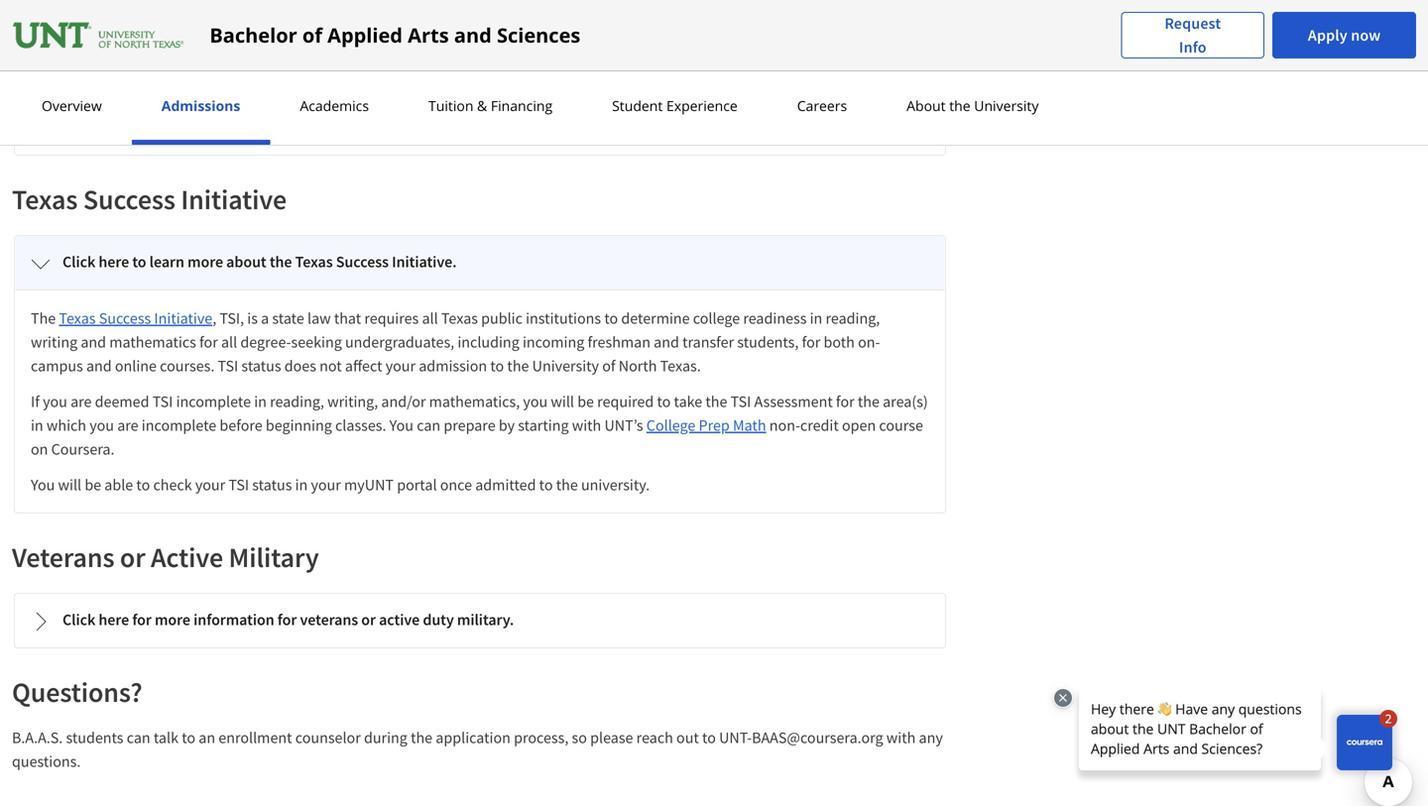 Task type: vqa. For each thing, say whether or not it's contained in the screenshot.
hours
no



Task type: describe. For each thing, give the bounding box(es) containing it.
military
[[229, 540, 319, 575]]

0 horizontal spatial your
[[195, 475, 225, 495]]

0 vertical spatial denton,
[[734, 58, 787, 77]]

tsi,
[[220, 309, 244, 328]]

classes.
[[335, 416, 386, 436]]

services inside university of north texas office of undergraduate admissions eagle student services cente, room 305 1147 union circle denton, tx 76203
[[31, 117, 86, 137]]

in inside , tsi, is a state law that requires all texas public institutions to determine college readiness in reading, writing and mathematics for all degree-seeking undergraduates, including incoming freshman and transfer students, for both on- campus and online courses. tsi status does not affect your admission to the university of north texas.
[[810, 309, 823, 328]]

careers
[[798, 96, 848, 115]]

writing,
[[328, 392, 378, 412]]

0 vertical spatial undergraduate
[[375, 58, 475, 77]]

college prep math link
[[647, 416, 767, 436]]

cente,
[[89, 117, 132, 137]]

active
[[151, 540, 223, 575]]

academics link
[[294, 96, 375, 115]]

about
[[907, 96, 946, 115]]

click here for more information for veterans or active duty military.
[[63, 610, 514, 630]]

texas.
[[661, 356, 701, 376]]

eagle
[[831, 93, 868, 113]]

reading, inside if you are deemed tsi incomplete in reading, writing, and/or mathematics, you will be required to take the tsi assessment for the area(s) in which you are incomplete before beginning classes. you can prepare by starting with unt's
[[270, 392, 324, 412]]

0 horizontal spatial or
[[120, 540, 145, 575]]

unt's
[[605, 416, 644, 436]]

north inside , tsi, is a state law that requires all texas public institutions to determine college readiness in reading, writing and mathematics for all degree-seeking undergraduates, including incoming freshman and transfer students, for both on- campus and online courses. tsi status does not affect your admission to the university of north texas.
[[619, 356, 657, 376]]

student experience
[[612, 96, 738, 115]]

that
[[334, 309, 361, 328]]

math
[[733, 416, 767, 436]]

to right able
[[136, 475, 150, 495]]

address
[[92, 93, 148, 113]]

university of north texas image
[[12, 19, 186, 51]]

active
[[379, 610, 420, 630]]

office for transcripts
[[250, 0, 289, 14]]

1 vertical spatial status
[[252, 475, 292, 495]]

tuition
[[429, 96, 474, 115]]

1 vertical spatial you
[[31, 475, 55, 495]]

physical
[[31, 93, 89, 113]]

in down beginning
[[295, 475, 308, 495]]

texas success initiative
[[12, 182, 287, 217]]

of right &
[[493, 93, 506, 113]]

for down ","
[[199, 332, 218, 352]]

0 vertical spatial initiative
[[181, 182, 287, 217]]

be inside if you are deemed tsi incomplete in reading, writing, and/or mathematics, you will be required to take the tsi assessment for the area(s) in which you are incomplete before beginning classes. you can prepare by starting with unt's
[[578, 392, 594, 412]]

to right out
[[703, 728, 716, 748]]

including
[[458, 332, 520, 352]]

tsi inside , tsi, is a state law that requires all texas public institutions to determine college readiness in reading, writing and mathematics for all degree-seeking undergraduates, including incoming freshman and transfer students, for both on- campus and online courses. tsi status does not affect your admission to the university of north texas.
[[218, 356, 238, 376]]

of left experience
[[633, 93, 646, 113]]

careers link
[[792, 96, 854, 115]]

room
[[135, 117, 174, 137]]

76203
[[398, 117, 438, 137]]

for down veterans or active military
[[132, 610, 152, 630]]

info
[[1180, 37, 1207, 57]]

be inside currently, the unt admissions office does not use an electronic transcript service to receive international official transcripts. international official transcripts must be mailed to unt admissions for an admissions decision:
[[302, 16, 318, 35]]

texas down physical
[[12, 182, 78, 217]]

texas inside , tsi, is a state law that requires all texas public institutions to determine college readiness in reading, writing and mathematics for all degree-seeking undergraduates, including incoming freshman and transfer students, for both on- campus and online courses. tsi status does not affect your admission to the university of north texas.
[[441, 309, 478, 328]]

to up freshman
[[605, 309, 618, 328]]

0 horizontal spatial are
[[71, 392, 92, 412]]

1 horizontal spatial unt
[[386, 16, 415, 35]]

here for for
[[99, 610, 129, 630]]

by
[[499, 416, 515, 436]]

for inside currently, the unt admissions office does not use an electronic transcript service to receive international official transcripts. international official transcripts must be mailed to unt admissions for an admissions decision:
[[496, 16, 515, 35]]

institutions
[[526, 309, 601, 328]]

2 vertical spatial success
[[99, 309, 151, 328]]

university inside , tsi, is a state law that requires all texas public institutions to determine college readiness in reading, writing and mathematics for all degree-seeking undergraduates, including incoming freshman and transfer students, for both on- campus and online courses. tsi status does not affect your admission to the university of north texas.
[[533, 356, 599, 376]]

academics
[[300, 96, 369, 115]]

reading, inside , tsi, is a state law that requires all texas public institutions to determine college readiness in reading, writing and mathematics for all degree-seeking undergraduates, including incoming freshman and transfer students, for both on- campus and online courses. tsi status does not affect your admission to the university of north texas.
[[826, 309, 880, 328]]

for left the 'both'
[[802, 332, 821, 352]]

student inside university of north texas office of undergraduate admissions eagle student services cente, room 305 1147 union circle denton, tx 76203
[[871, 93, 924, 113]]

of inside , tsi, is a state law that requires all texas public institutions to determine college readiness in reading, writing and mathematics for all degree-seeking undergraduates, including incoming freshman and transfer students, for both on- campus and online courses. tsi status does not affect your admission to the university of north texas.
[[603, 356, 616, 376]]

required
[[598, 392, 654, 412]]

305
[[177, 117, 201, 137]]

admissions up financing
[[478, 58, 554, 77]]

does inside currently, the unt admissions office does not use an electronic transcript service to receive international official transcripts. international official transcripts must be mailed to unt admissions for an admissions decision:
[[292, 0, 323, 14]]

texas inside university of north texas office of undergraduate admissions eagle student services cente, room 305 1147 union circle denton, tx 76203
[[551, 93, 588, 113]]

click for click here for more information for veterans or active duty military.
[[63, 610, 96, 630]]

for up room
[[151, 93, 172, 113]]

reach
[[637, 728, 674, 748]]

of right must
[[302, 21, 322, 49]]

not inside currently, the unt admissions office does not use an electronic transcript service to receive international official transcripts. international official transcripts must be mailed to unt admissions for an admissions decision:
[[327, 0, 349, 14]]

admissions down electronic
[[418, 16, 492, 35]]

the inside , tsi, is a state law that requires all texas public institutions to determine college readiness in reading, writing and mathematics for all degree-seeking undergraduates, including incoming freshman and transfer students, for both on- campus and online courses. tsi status does not affect your admission to the university of north texas.
[[507, 356, 529, 376]]

tsi up math
[[731, 392, 752, 412]]

click here for more information for veterans or active duty military. button
[[15, 594, 946, 648]]

starting
[[518, 416, 569, 436]]

decision:
[[615, 16, 672, 35]]

1 horizontal spatial office
[[317, 58, 355, 77]]

veterans
[[12, 540, 115, 575]]

application
[[436, 728, 511, 748]]

success inside dropdown button
[[336, 252, 389, 272]]

electronic
[[399, 0, 462, 14]]

1 horizontal spatial your
[[311, 475, 341, 495]]

0 horizontal spatial north
[[235, 58, 274, 77]]

apply
[[1309, 25, 1348, 45]]

sciences
[[497, 21, 581, 49]]

and down the texas success initiative
[[81, 332, 106, 352]]

0 horizontal spatial international
[[49, 16, 132, 35]]

is
[[247, 309, 258, 328]]

non-credit open course on coursera.
[[31, 416, 924, 459]]

address:
[[85, 58, 146, 77]]

college
[[647, 416, 696, 436]]

0 horizontal spatial official
[[136, 16, 181, 35]]

currently, the unt admissions office does not use an electronic transcript service to receive international official transcripts. international official transcripts must be mailed to unt admissions for an admissions decision: list item
[[49, 0, 930, 36]]

initiative.
[[392, 252, 457, 272]]

incoming
[[523, 332, 585, 352]]

union inside university of north texas office of undergraduate admissions eagle student services cente, room 305 1147 union circle denton, tx 76203
[[239, 117, 279, 137]]

0 horizontal spatial you
[[43, 392, 67, 412]]

can inside if you are deemed tsi incomplete in reading, writing, and/or mathematics, you will be required to take the tsi assessment for the area(s) in which you are incomplete before beginning classes. you can prepare by starting with unt's
[[417, 416, 441, 436]]

and left online
[[86, 356, 112, 376]]

1 horizontal spatial tx
[[790, 58, 807, 77]]

0 vertical spatial an
[[379, 0, 395, 14]]

any
[[919, 728, 943, 748]]

campus
[[31, 356, 83, 376]]

request info button
[[1122, 11, 1265, 59]]

76203-
[[810, 58, 854, 77]]

1 vertical spatial incomplete
[[142, 416, 217, 436]]

a
[[261, 309, 269, 328]]

seeking
[[291, 332, 342, 352]]

you will be able to check your tsi status in your myunt portal once admitted to the university.
[[31, 475, 650, 495]]

courses.
[[160, 356, 215, 376]]

readiness
[[744, 309, 807, 328]]

an inside b.a.a.s. students can talk to an enrollment counselor during the application process, so please reach out to unt-baas@coursera.org with any questions.
[[199, 728, 215, 748]]

must
[[260, 16, 298, 35]]

more inside dropdown button
[[155, 610, 191, 630]]

public
[[481, 309, 523, 328]]

to down including at the left top of the page
[[491, 356, 504, 376]]

0 vertical spatial incomplete
[[176, 392, 251, 412]]

learn
[[150, 252, 184, 272]]

does inside , tsi, is a state law that requires all texas public institutions to determine college readiness in reading, writing and mathematics for all degree-seeking undergraduates, including incoming freshman and transfer students, for both on- campus and online courses. tsi status does not affect your admission to the university of north texas.
[[285, 356, 316, 376]]

about the university link
[[901, 96, 1045, 115]]

talk
[[154, 728, 179, 748]]

0 horizontal spatial all
[[221, 332, 237, 352]]

0 horizontal spatial student
[[612, 96, 663, 115]]

mailing address: university of north texas office of undergraduate admissions 1155 union circle #311277 denton, tx 76203-5017
[[31, 58, 886, 77]]

undergraduates,
[[345, 332, 455, 352]]

unt-
[[719, 728, 752, 748]]

requires
[[365, 309, 419, 328]]

with inside if you are deemed tsi incomplete in reading, writing, and/or mathematics, you will be required to take the tsi assessment for the area(s) in which you are incomplete before beginning classes. you can prepare by starting with unt's
[[572, 416, 602, 436]]

0 vertical spatial success
[[83, 182, 175, 217]]

on-
[[858, 332, 881, 352]]

request
[[1165, 13, 1222, 33]]

to right admitted in the left bottom of the page
[[539, 475, 553, 495]]

to right talk
[[182, 728, 196, 748]]

myunt
[[344, 475, 394, 495]]

0 vertical spatial union
[[592, 58, 632, 77]]

admissions up transcripts
[[173, 0, 247, 14]]

in up before
[[254, 392, 267, 412]]

texas success initiative link
[[59, 309, 213, 328]]

you inside if you are deemed tsi incomplete in reading, writing, and/or mathematics, you will be required to take the tsi assessment for the area(s) in which you are incomplete before beginning classes. you can prepare by starting with unt's
[[390, 416, 414, 436]]

transfer
[[683, 332, 734, 352]]

university of north texas office of undergraduate admissions eagle student services cente, room 305 1147 union circle denton, tx 76203
[[31, 93, 924, 137]]

overview
[[42, 96, 102, 115]]

state
[[272, 309, 304, 328]]

take
[[674, 392, 703, 412]]



Task type: locate. For each thing, give the bounding box(es) containing it.
1 vertical spatial tx
[[379, 117, 395, 137]]

veterans
[[300, 610, 358, 630]]

are
[[71, 392, 92, 412], [117, 416, 139, 436]]

student down "5017"
[[871, 93, 924, 113]]

international up decision:
[[647, 0, 731, 14]]

0 vertical spatial here
[[99, 252, 129, 272]]

with left any
[[887, 728, 916, 748]]

texas up writing
[[59, 309, 96, 328]]

undergraduate
[[375, 58, 475, 77], [649, 93, 749, 113]]

2 click from the top
[[63, 610, 96, 630]]

0 horizontal spatial reading,
[[270, 392, 324, 412]]

of down freshman
[[603, 356, 616, 376]]

north down "bachelor"
[[235, 58, 274, 77]]

please
[[591, 728, 634, 748]]

1 horizontal spatial be
[[302, 16, 318, 35]]

you down the on
[[31, 475, 55, 495]]

0 vertical spatial not
[[327, 0, 349, 14]]

all down tsi,
[[221, 332, 237, 352]]

1 vertical spatial an
[[518, 16, 534, 35]]

1 vertical spatial initiative
[[154, 309, 213, 328]]

process,
[[514, 728, 569, 748]]

of up the physical address for courier services (fedex, ups, etc.):
[[219, 58, 232, 77]]

incomplete up the check at the left bottom of page
[[142, 416, 217, 436]]

mailing
[[31, 58, 82, 77]]

2 horizontal spatial office
[[591, 93, 629, 113]]

and up the mailing address: university of north texas office of undergraduate admissions 1155 union circle #311277 denton, tx 76203-5017
[[454, 21, 492, 49]]

1 horizontal spatial reading,
[[826, 309, 880, 328]]

admissions inside university of north texas office of undergraduate admissions eagle student services cente, room 305 1147 union circle denton, tx 76203
[[753, 93, 828, 113]]

more left information
[[155, 610, 191, 630]]

0 horizontal spatial an
[[199, 728, 215, 748]]

does down seeking
[[285, 356, 316, 376]]

denton,
[[734, 58, 787, 77], [323, 117, 375, 137]]

initiative up mathematics
[[154, 309, 213, 328]]

unt up "university of north texas" image
[[141, 0, 169, 14]]

office for 76203
[[591, 93, 629, 113]]

so
[[572, 728, 587, 748]]

2 vertical spatial an
[[199, 728, 215, 748]]

assessment
[[755, 392, 833, 412]]

0 horizontal spatial circle
[[282, 117, 320, 137]]

does up must
[[292, 0, 323, 14]]

status down beginning
[[252, 475, 292, 495]]

will inside if you are deemed tsi incomplete in reading, writing, and/or mathematics, you will be required to take the tsi assessment for the area(s) in which you are incomplete before beginning classes. you can prepare by starting with unt's
[[551, 392, 575, 412]]

success up "that"
[[336, 252, 389, 272]]

1 vertical spatial unt
[[386, 16, 415, 35]]

will up starting
[[551, 392, 575, 412]]

1 horizontal spatial student
[[871, 93, 924, 113]]

unt
[[141, 0, 169, 14], [386, 16, 415, 35]]

students
[[66, 728, 124, 748]]

click for click here to learn more about the texas success initiative.
[[63, 252, 96, 272]]

are down deemed
[[117, 416, 139, 436]]

in right readiness
[[810, 309, 823, 328]]

denton, down the 'academics' link
[[323, 117, 375, 137]]

official left transcripts.
[[735, 0, 780, 14]]

courier
[[175, 93, 227, 113]]

student
[[871, 93, 924, 113], [612, 96, 663, 115]]

an down service
[[518, 16, 534, 35]]

1 horizontal spatial are
[[117, 416, 139, 436]]

denton, inside university of north texas office of undergraduate admissions eagle student services cente, room 305 1147 union circle denton, tx 76203
[[323, 117, 375, 137]]

will down coursera.
[[58, 475, 81, 495]]

to down use in the left top of the page
[[369, 16, 383, 35]]

1 horizontal spatial will
[[551, 392, 575, 412]]

during
[[364, 728, 408, 748]]

with
[[572, 416, 602, 436], [887, 728, 916, 748]]

0 horizontal spatial unt
[[141, 0, 169, 14]]

1 vertical spatial union
[[239, 117, 279, 137]]

0 vertical spatial services
[[230, 93, 289, 113]]

2 horizontal spatial be
[[578, 392, 594, 412]]

be right must
[[302, 16, 318, 35]]

1 horizontal spatial can
[[417, 416, 441, 436]]

1 vertical spatial undergraduate
[[649, 93, 749, 113]]

0 vertical spatial will
[[551, 392, 575, 412]]

0 horizontal spatial will
[[58, 475, 81, 495]]

office up academics
[[317, 58, 355, 77]]

about
[[226, 252, 267, 272]]

status inside , tsi, is a state law that requires all texas public institutions to determine college readiness in reading, writing and mathematics for all degree-seeking undergraduates, including incoming freshman and transfer students, for both on- campus and online courses. tsi status does not affect your admission to the university of north texas.
[[242, 356, 281, 376]]

online
[[115, 356, 157, 376]]

the inside dropdown button
[[270, 252, 292, 272]]

1 here from the top
[[99, 252, 129, 272]]

1 horizontal spatial circle
[[635, 58, 673, 77]]

texas down 1155
[[551, 93, 588, 113]]

to left learn
[[132, 252, 146, 272]]

1 horizontal spatial you
[[90, 416, 114, 436]]

0 vertical spatial office
[[250, 0, 289, 14]]

prepare
[[444, 416, 496, 436]]

can down 'and/or'
[[417, 416, 441, 436]]

more right learn
[[188, 252, 223, 272]]

north inside university of north texas office of undergraduate admissions eagle student services cente, room 305 1147 union circle denton, tx 76203
[[509, 93, 548, 113]]

click inside dropdown button
[[63, 610, 96, 630]]

0 vertical spatial tx
[[790, 58, 807, 77]]

1 vertical spatial more
[[155, 610, 191, 630]]

1 horizontal spatial undergraduate
[[649, 93, 749, 113]]

texas up (fedex,
[[277, 58, 314, 77]]

1147
[[204, 117, 236, 137]]

for
[[496, 16, 515, 35], [151, 93, 172, 113], [199, 332, 218, 352], [802, 332, 821, 352], [836, 392, 855, 412], [132, 610, 152, 630], [278, 610, 297, 630]]

transcript
[[466, 0, 529, 14]]

click here to learn more about the texas success initiative.
[[63, 252, 457, 272]]

tx
[[790, 58, 807, 77], [379, 117, 395, 137]]

beginning
[[266, 416, 332, 436]]

0 horizontal spatial services
[[31, 117, 86, 137]]

1 vertical spatial success
[[336, 252, 389, 272]]

here inside dropdown button
[[99, 610, 129, 630]]

here
[[99, 252, 129, 272], [99, 610, 129, 630]]

0 horizontal spatial can
[[127, 728, 150, 748]]

apply now
[[1309, 25, 1382, 45]]

1 vertical spatial with
[[887, 728, 916, 748]]

international down currently,
[[49, 16, 132, 35]]

tuition & financing
[[429, 96, 553, 115]]

arts
[[408, 21, 449, 49]]

use
[[353, 0, 375, 14]]

1 vertical spatial can
[[127, 728, 150, 748]]

initiative up about
[[181, 182, 287, 217]]

0 vertical spatial be
[[302, 16, 318, 35]]

can
[[417, 416, 441, 436], [127, 728, 150, 748]]

1 horizontal spatial or
[[361, 610, 376, 630]]

1 vertical spatial will
[[58, 475, 81, 495]]

2 here from the top
[[99, 610, 129, 630]]

1 horizontal spatial north
[[509, 93, 548, 113]]

2 vertical spatial office
[[591, 93, 629, 113]]

bachelor of applied arts and sciences
[[210, 21, 581, 49]]

your inside , tsi, is a state law that requires all texas public institutions to determine college readiness in reading, writing and mathematics for all degree-seeking undergraduates, including incoming freshman and transfer students, for both on- campus and online courses. tsi status does not affect your admission to the university of north texas.
[[386, 356, 416, 376]]

1 vertical spatial click
[[63, 610, 96, 630]]

2 vertical spatial north
[[619, 356, 657, 376]]

click down veterans
[[63, 610, 96, 630]]

you down 'and/or'
[[390, 416, 414, 436]]

0 vertical spatial unt
[[141, 0, 169, 14]]

of down applied
[[358, 58, 372, 77]]

able
[[104, 475, 133, 495]]

for left veterans
[[278, 610, 297, 630]]

0 vertical spatial north
[[235, 58, 274, 77]]

duty
[[423, 610, 454, 630]]

can inside b.a.a.s. students can talk to an enrollment counselor during the application process, so please reach out to unt-baas@coursera.org with any questions.
[[127, 728, 150, 748]]

1 vertical spatial be
[[578, 392, 594, 412]]

0 vertical spatial you
[[390, 416, 414, 436]]

not down seeking
[[320, 356, 342, 376]]

currently, the unt admissions office does not use an electronic transcript service to receive international official transcripts. international official transcripts must be mailed to unt admissions for an admissions decision:
[[49, 0, 859, 35]]

click
[[63, 252, 96, 272], [63, 610, 96, 630]]

2 vertical spatial be
[[85, 475, 101, 495]]

1155
[[557, 58, 589, 77]]

texas inside dropdown button
[[295, 252, 333, 272]]

not inside , tsi, is a state law that requires all texas public institutions to determine college readiness in reading, writing and mathematics for all degree-seeking undergraduates, including incoming freshman and transfer students, for both on- campus and online courses. tsi status does not affect your admission to the university of north texas.
[[320, 356, 342, 376]]

etc.):
[[384, 93, 420, 113]]

1 vertical spatial international
[[49, 16, 132, 35]]

office up must
[[250, 0, 289, 14]]

your left myunt
[[311, 475, 341, 495]]

union right 1147
[[239, 117, 279, 137]]

before
[[220, 416, 263, 436]]

0 vertical spatial can
[[417, 416, 441, 436]]

1 vertical spatial all
[[221, 332, 237, 352]]

undergraduate down #311277 at the top of page
[[649, 93, 749, 113]]

if
[[31, 392, 40, 412]]

the inside currently, the unt admissions office does not use an electronic transcript service to receive international official transcripts. international official transcripts must be mailed to unt admissions for an admissions decision:
[[116, 0, 137, 14]]

0 vertical spatial official
[[735, 0, 780, 14]]

here left learn
[[99, 252, 129, 272]]

to inside if you are deemed tsi incomplete in reading, writing, and/or mathematics, you will be required to take the tsi assessment for the area(s) in which you are incomplete before beginning classes. you can prepare by starting with unt's
[[657, 392, 671, 412]]

service
[[532, 0, 577, 14]]

the inside b.a.a.s. students can talk to an enrollment counselor during the application process, so please reach out to unt-baas@coursera.org with any questions.
[[411, 728, 433, 748]]

here inside dropdown button
[[99, 252, 129, 272]]

currently,
[[49, 0, 112, 14]]

tsi right courses.
[[218, 356, 238, 376]]

be left able
[[85, 475, 101, 495]]

0 vertical spatial does
[[292, 0, 323, 14]]

office
[[250, 0, 289, 14], [317, 58, 355, 77], [591, 93, 629, 113]]

apply now button
[[1273, 12, 1417, 59]]

course
[[880, 416, 924, 436]]

0 vertical spatial with
[[572, 416, 602, 436]]

incomplete
[[176, 392, 251, 412], [142, 416, 217, 436]]

success up learn
[[83, 182, 175, 217]]

services down physical
[[31, 117, 86, 137]]

1 horizontal spatial denton,
[[734, 58, 787, 77]]

law
[[308, 309, 331, 328]]

0 vertical spatial click
[[63, 252, 96, 272]]

college
[[693, 309, 740, 328]]

and down determine
[[654, 332, 680, 352]]

denton, right #311277 at the top of page
[[734, 58, 787, 77]]

north
[[235, 58, 274, 77], [509, 93, 548, 113], [619, 356, 657, 376]]

,
[[213, 309, 216, 328]]

be left required on the left of the page
[[578, 392, 594, 412]]

circle down decision:
[[635, 58, 673, 77]]

overview link
[[36, 96, 108, 115]]

here down veterans
[[99, 610, 129, 630]]

1 horizontal spatial you
[[390, 416, 414, 436]]

1 horizontal spatial with
[[887, 728, 916, 748]]

degree-
[[241, 332, 291, 352]]

tx down etc.):
[[379, 117, 395, 137]]

reading, up the 'both'
[[826, 309, 880, 328]]

on
[[31, 440, 48, 459]]

your down undergraduates,
[[386, 356, 416, 376]]

0 vertical spatial more
[[188, 252, 223, 272]]

1 vertical spatial does
[[285, 356, 316, 376]]

in down if
[[31, 416, 43, 436]]

success
[[83, 182, 175, 217], [336, 252, 389, 272], [99, 309, 151, 328]]

not up mailed
[[327, 0, 349, 14]]

to inside dropdown button
[[132, 252, 146, 272]]

0 horizontal spatial be
[[85, 475, 101, 495]]

or inside click here for more information for veterans or active duty military. dropdown button
[[361, 610, 376, 630]]

1 vertical spatial office
[[317, 58, 355, 77]]

transcripts
[[185, 16, 257, 35]]

0 horizontal spatial denton,
[[323, 117, 375, 137]]

office inside currently, the unt admissions office does not use an electronic transcript service to receive international official transcripts. international official transcripts must be mailed to unt admissions for an admissions decision:
[[250, 0, 289, 14]]

here for to
[[99, 252, 129, 272]]

2 horizontal spatial north
[[619, 356, 657, 376]]

office down decision:
[[591, 93, 629, 113]]

an right talk
[[199, 728, 215, 748]]

and/or
[[381, 392, 426, 412]]

with left unt's
[[572, 416, 602, 436]]

1 vertical spatial services
[[31, 117, 86, 137]]

incomplete up before
[[176, 392, 251, 412]]

texas up law
[[295, 252, 333, 272]]

1 vertical spatial not
[[320, 356, 342, 376]]

click up the texas success initiative
[[63, 252, 96, 272]]

reading, up beginning
[[270, 392, 324, 412]]

1 horizontal spatial all
[[422, 309, 438, 328]]

tx inside university of north texas office of undergraduate admissions eagle student services cente, room 305 1147 union circle denton, tx 76203
[[379, 117, 395, 137]]

once
[[440, 475, 472, 495]]

undergraduate inside university of north texas office of undergraduate admissions eagle student services cente, room 305 1147 union circle denton, tx 76203
[[649, 93, 749, 113]]

official up address:
[[136, 16, 181, 35]]

for down transcript
[[496, 16, 515, 35]]

writing
[[31, 332, 78, 352]]

circle
[[635, 58, 673, 77], [282, 117, 320, 137]]

are up which
[[71, 392, 92, 412]]

0 vertical spatial all
[[422, 309, 438, 328]]

more
[[188, 252, 223, 272], [155, 610, 191, 630]]

your
[[386, 356, 416, 376], [195, 475, 225, 495], [311, 475, 341, 495]]

admissions
[[538, 16, 611, 35]]

to left 'take'
[[657, 392, 671, 412]]

not
[[327, 0, 349, 14], [320, 356, 342, 376]]

if you are deemed tsi incomplete in reading, writing, and/or mathematics, you will be required to take the tsi assessment for the area(s) in which you are incomplete before beginning classes. you can prepare by starting with unt's
[[31, 392, 929, 436]]

1 horizontal spatial international
[[647, 0, 731, 14]]

1 vertical spatial are
[[117, 416, 139, 436]]

0 vertical spatial reading,
[[826, 309, 880, 328]]

texas up including at the left top of the page
[[441, 309, 478, 328]]

university inside university of north texas office of undergraduate admissions eagle student services cente, room 305 1147 union circle denton, tx 76203
[[423, 93, 490, 113]]

1 vertical spatial here
[[99, 610, 129, 630]]

all right requires
[[422, 309, 438, 328]]

college prep math
[[647, 416, 767, 436]]

2 horizontal spatial you
[[523, 392, 548, 412]]

more inside dropdown button
[[188, 252, 223, 272]]

admissions up 305
[[162, 96, 240, 115]]

tsi down before
[[229, 475, 249, 495]]

1 vertical spatial official
[[136, 16, 181, 35]]

b.a.a.s. students can talk to an enrollment counselor during the application process, so please reach out to unt-baas@coursera.org with any questions.
[[12, 728, 943, 772]]

unt down electronic
[[386, 16, 415, 35]]

0 vertical spatial are
[[71, 392, 92, 412]]

coursera.
[[51, 440, 115, 459]]

0 vertical spatial international
[[647, 0, 731, 14]]

circle inside university of north texas office of undergraduate admissions eagle student services cente, room 305 1147 union circle denton, tx 76203
[[282, 117, 320, 137]]

click inside dropdown button
[[63, 252, 96, 272]]

success up mathematics
[[99, 309, 151, 328]]

you right if
[[43, 392, 67, 412]]

admission
[[419, 356, 487, 376]]

undergraduate down arts
[[375, 58, 475, 77]]

student left experience
[[612, 96, 663, 115]]

1 vertical spatial circle
[[282, 117, 320, 137]]

circle down (fedex,
[[282, 117, 320, 137]]

to up admissions
[[581, 0, 594, 14]]

1 horizontal spatial services
[[230, 93, 289, 113]]

0 horizontal spatial you
[[31, 475, 55, 495]]

1 click from the top
[[63, 252, 96, 272]]

2 horizontal spatial an
[[518, 16, 534, 35]]

with inside b.a.a.s. students can talk to an enrollment counselor during the application process, so please reach out to unt-baas@coursera.org with any questions.
[[887, 728, 916, 748]]

2 horizontal spatial your
[[386, 356, 416, 376]]

bachelor
[[210, 21, 297, 49]]

you up starting
[[523, 392, 548, 412]]

deemed
[[95, 392, 149, 412]]

prep
[[699, 416, 730, 436]]

your right the check at the left bottom of page
[[195, 475, 225, 495]]

0 horizontal spatial office
[[250, 0, 289, 14]]

the texas success initiative
[[31, 309, 213, 328]]

counselor
[[295, 728, 361, 748]]

for up open
[[836, 392, 855, 412]]

be
[[302, 16, 318, 35], [578, 392, 594, 412], [85, 475, 101, 495]]

1 horizontal spatial official
[[735, 0, 780, 14]]

0 vertical spatial or
[[120, 540, 145, 575]]

for inside if you are deemed tsi incomplete in reading, writing, and/or mathematics, you will be required to take the tsi assessment for the area(s) in which you are incomplete before beginning classes. you can prepare by starting with unt's
[[836, 392, 855, 412]]

open
[[842, 416, 876, 436]]

experience
[[667, 96, 738, 115]]

office inside university of north texas office of undergraduate admissions eagle student services cente, room 305 1147 union circle denton, tx 76203
[[591, 93, 629, 113]]

tsi right deemed
[[153, 392, 173, 412]]

0 horizontal spatial undergraduate
[[375, 58, 475, 77]]

0 horizontal spatial with
[[572, 416, 602, 436]]

union right 1155
[[592, 58, 632, 77]]



